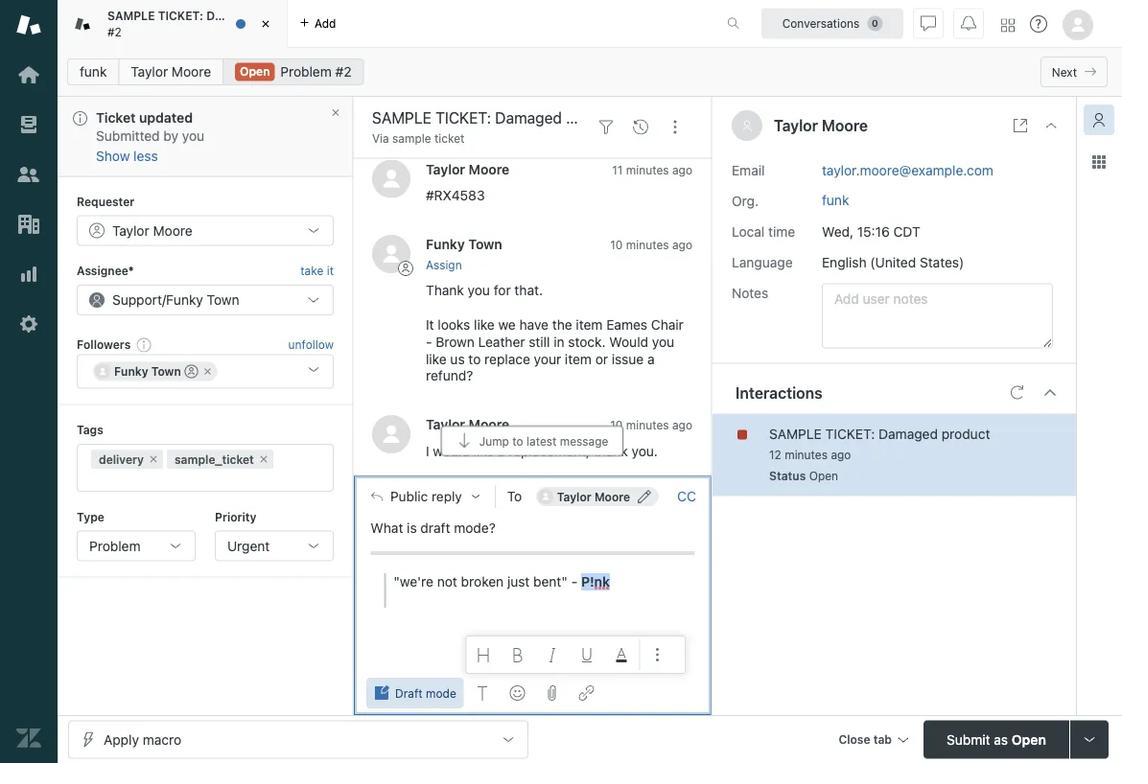 Task type: vqa. For each thing, say whether or not it's contained in the screenshot.
SAMPLE for SAMPLE TICKET: Damaged product #2
yes



Task type: locate. For each thing, give the bounding box(es) containing it.
it looks like we have the item
[[426, 316, 607, 332]]

problem inside popup button
[[89, 538, 141, 554]]

1 vertical spatial damaged
[[879, 426, 939, 442]]

urgent
[[227, 538, 270, 554]]

-
[[426, 334, 432, 350], [572, 574, 578, 590]]

remove image right "delivery"
[[148, 454, 159, 465]]

minutes up you. on the bottom of the page
[[626, 419, 669, 433]]

moore down sample ticket: damaged product #2
[[172, 64, 211, 80]]

0 horizontal spatial close image
[[256, 14, 275, 34]]

would
[[610, 334, 649, 350]]

1 vertical spatial ticket:
[[826, 426, 875, 442]]

followers
[[77, 338, 131, 351]]

moore
[[172, 64, 211, 80], [822, 117, 869, 135], [469, 161, 510, 177], [153, 223, 193, 239], [469, 417, 510, 433], [595, 490, 631, 504]]

10 for i would like a replacement, thank you.
[[611, 419, 623, 433]]

item down stock.
[[565, 351, 592, 367]]

1 horizontal spatial a
[[648, 351, 655, 367]]

0 vertical spatial town
[[469, 237, 503, 252]]

town
[[469, 237, 503, 252], [207, 292, 240, 308], [151, 365, 181, 379]]

tabs tab list
[[58, 0, 707, 48]]

ago for thank you for that.
[[673, 238, 693, 252]]

1 vertical spatial close image
[[1044, 118, 1059, 133]]

problem down add popup button
[[280, 64, 332, 80]]

0 vertical spatial sample
[[107, 9, 155, 23]]

10 minutes ago text field up you. on the bottom of the page
[[611, 419, 693, 433]]

1 horizontal spatial close image
[[1044, 118, 1059, 133]]

1 vertical spatial open
[[810, 470, 839, 483]]

1 vertical spatial 10 minutes ago text field
[[611, 419, 693, 433]]

apply macro
[[104, 732, 181, 748]]

0 vertical spatial 10
[[611, 238, 623, 252]]

1 horizontal spatial town
[[207, 292, 240, 308]]

0 vertical spatial -
[[426, 334, 432, 350]]

10 minutes ago text field
[[611, 238, 693, 252], [611, 419, 693, 433]]

ago down ticket actions image
[[673, 163, 693, 177]]

sample inside sample ticket: damaged product #2
[[107, 9, 155, 23]]

1 vertical spatial funk
[[822, 192, 850, 208]]

ticket: for sample ticket: damaged product 12 minutes ago status open
[[826, 426, 875, 442]]

updated
[[139, 110, 193, 126]]

problem button
[[77, 531, 196, 562]]

problem down type
[[89, 538, 141, 554]]

zendesk support image
[[16, 12, 41, 37]]

2 horizontal spatial funky
[[426, 237, 465, 252]]

10 down 11
[[611, 238, 623, 252]]

10 minutes ago for i would like a replacement, thank you.
[[611, 419, 693, 433]]

1 horizontal spatial funky
[[166, 292, 203, 308]]

funk link up "ticket"
[[67, 59, 119, 85]]

you down chair
[[652, 334, 675, 350]]

damaged inside sample ticket: damaged product 12 minutes ago status open
[[879, 426, 939, 442]]

0 vertical spatial #2
[[107, 25, 122, 38]]

1 vertical spatial 10 minutes ago
[[611, 419, 693, 433]]

1 horizontal spatial sample
[[770, 426, 822, 442]]

assign
[[426, 258, 462, 272]]

public reply button
[[354, 477, 495, 517]]

still
[[529, 334, 550, 350]]

tab
[[58, 0, 308, 48]]

Add user notes text field
[[822, 284, 1054, 349]]

notifications image
[[962, 16, 977, 31]]

close image
[[256, 14, 275, 34], [1044, 118, 1059, 133]]

product for sample ticket: damaged product #2
[[263, 9, 308, 23]]

2 horizontal spatial you
[[652, 334, 675, 350]]

funky right support
[[166, 292, 203, 308]]

moore up jump on the left of page
[[469, 417, 510, 433]]

like left us
[[426, 351, 447, 367]]

unfollow
[[288, 338, 334, 352]]

moore up support / funky town
[[153, 223, 193, 239]]

1 horizontal spatial you
[[468, 282, 490, 298]]

ago right 12
[[831, 449, 852, 462]]

you right the by
[[182, 128, 205, 144]]

1 horizontal spatial to
[[513, 435, 524, 448]]

1 horizontal spatial -
[[572, 574, 578, 590]]

you inside ticket updated submitted by you show less
[[182, 128, 205, 144]]

avatar image down via
[[372, 160, 411, 198]]

1 vertical spatial you
[[468, 282, 490, 298]]

1 vertical spatial #2
[[335, 64, 352, 80]]

moore inside secondary element
[[172, 64, 211, 80]]

for
[[494, 282, 511, 298]]

2 vertical spatial avatar image
[[372, 416, 411, 454]]

1 horizontal spatial ticket:
[[826, 426, 875, 442]]

sample_ticket
[[175, 453, 254, 466]]

#2 up close ticket collision notification image
[[335, 64, 352, 80]]

2 horizontal spatial town
[[469, 237, 503, 252]]

tab containing sample ticket: damaged product
[[58, 0, 308, 48]]

2 vertical spatial funky
[[114, 365, 148, 379]]

bold (cmd b) image
[[511, 648, 527, 663]]

avatar image left assign button
[[372, 235, 411, 274]]

0 horizontal spatial problem
[[89, 538, 141, 554]]

1 avatar image from the top
[[372, 160, 411, 198]]

2 vertical spatial open
[[1012, 732, 1047, 748]]

ticket actions image
[[668, 120, 683, 135]]

by
[[164, 128, 179, 144]]

time
[[769, 224, 796, 239]]

interactions
[[736, 384, 823, 402]]

1 horizontal spatial funk link
[[822, 192, 850, 208]]

funky town option
[[93, 362, 218, 381]]

0 horizontal spatial you
[[182, 128, 205, 144]]

2 10 minutes ago text field from the top
[[611, 419, 693, 433]]

submit
[[947, 732, 991, 748]]

open down 12 minutes ago 'text box'
[[810, 470, 839, 483]]

- left p!nk
[[572, 574, 578, 590]]

to right us
[[469, 351, 481, 367]]

taylor.moore@example.com image
[[538, 489, 553, 505]]

funky
[[426, 237, 465, 252], [166, 292, 203, 308], [114, 365, 148, 379]]

funk up wed,
[[822, 192, 850, 208]]

3 avatar image from the top
[[372, 416, 411, 454]]

town inside option
[[151, 365, 181, 379]]

or
[[596, 351, 608, 367]]

apply
[[104, 732, 139, 748]]

1 vertical spatial funky
[[166, 292, 203, 308]]

open
[[240, 65, 270, 78], [810, 470, 839, 483], [1012, 732, 1047, 748]]

funk link inside secondary element
[[67, 59, 119, 85]]

view more details image
[[1013, 118, 1029, 133]]

1 horizontal spatial product
[[942, 426, 991, 442]]

0 vertical spatial funky
[[426, 237, 465, 252]]

1 horizontal spatial damaged
[[879, 426, 939, 442]]

user is an agent image
[[185, 365, 198, 379]]

wed, 15:16 cdt
[[822, 224, 921, 239]]

would
[[433, 444, 470, 459]]

what is draft mode?
[[371, 521, 496, 536]]

avatar image left i on the left of page
[[372, 416, 411, 454]]

funky right the funkytownclown1@gmail.com icon on the top of the page
[[114, 365, 148, 379]]

reply
[[432, 489, 462, 505]]

cc button
[[678, 488, 697, 506]]

1 horizontal spatial problem
[[280, 64, 332, 80]]

avatar image for i would like a replacement, thank you.
[[372, 416, 411, 454]]

we
[[499, 316, 516, 332]]

funky town assign
[[426, 237, 503, 272]]

0 vertical spatial product
[[263, 9, 308, 23]]

funky inside funky town assign
[[426, 237, 465, 252]]

1 vertical spatial like
[[426, 351, 447, 367]]

to right jump on the left of page
[[513, 435, 524, 448]]

minutes up status
[[785, 449, 828, 462]]

like inside eames chair - brown leather still in stock. would you like us to replace your item or issue a refund?
[[426, 351, 447, 367]]

next button
[[1041, 57, 1108, 87]]

to inside button
[[513, 435, 524, 448]]

- down it
[[426, 334, 432, 350]]

1 vertical spatial sample
[[770, 426, 822, 442]]

it
[[327, 265, 334, 278]]

2 10 from the top
[[611, 419, 623, 433]]

0 vertical spatial close image
[[256, 14, 275, 34]]

0 vertical spatial avatar image
[[372, 160, 411, 198]]

1 vertical spatial problem
[[89, 538, 141, 554]]

0 vertical spatial problem
[[280, 64, 332, 80]]

you
[[182, 128, 205, 144], [468, 282, 490, 298], [652, 334, 675, 350]]

10 minutes ago up you. on the bottom of the page
[[611, 419, 693, 433]]

1 vertical spatial to
[[513, 435, 524, 448]]

1 vertical spatial product
[[942, 426, 991, 442]]

town left user is an agent icon on the left top of page
[[151, 365, 181, 379]]

product inside sample ticket: damaged product 12 minutes ago status open
[[942, 426, 991, 442]]

moore left edit user icon in the right bottom of the page
[[595, 490, 631, 504]]

like left we
[[474, 316, 495, 332]]

open inside secondary element
[[240, 65, 270, 78]]

town up thank you for that.
[[469, 237, 503, 252]]

problem inside secondary element
[[280, 64, 332, 80]]

ticket: inside sample ticket: damaged product 12 minutes ago status open
[[826, 426, 875, 442]]

0 horizontal spatial product
[[263, 9, 308, 23]]

product
[[263, 9, 308, 23], [942, 426, 991, 442]]

1 horizontal spatial remove image
[[202, 366, 214, 378]]

2 vertical spatial like
[[474, 444, 494, 459]]

1 vertical spatial -
[[572, 574, 578, 590]]

0 horizontal spatial funky
[[114, 365, 148, 379]]

alert
[[58, 97, 353, 177]]

0 vertical spatial damaged
[[206, 9, 260, 23]]

damaged for sample ticket: damaged product 12 minutes ago status open
[[879, 426, 939, 442]]

taylor moore link
[[118, 59, 224, 85], [426, 161, 510, 177], [426, 417, 510, 433]]

0 vertical spatial ticket:
[[158, 9, 203, 23]]

1 vertical spatial town
[[207, 292, 240, 308]]

town right /
[[207, 292, 240, 308]]

funk
[[80, 64, 107, 80], [822, 192, 850, 208]]

damaged inside sample ticket: damaged product #2
[[206, 9, 260, 23]]

0 vertical spatial 10 minutes ago
[[611, 238, 693, 252]]

funk link
[[67, 59, 119, 85], [822, 192, 850, 208]]

10 for thank you for that.
[[611, 238, 623, 252]]

funky inside option
[[114, 365, 148, 379]]

0 horizontal spatial #2
[[107, 25, 122, 38]]

alert containing ticket updated
[[58, 97, 353, 177]]

item up stock.
[[576, 316, 603, 332]]

a left latest
[[498, 444, 505, 459]]

you left for
[[468, 282, 490, 298]]

latest
[[527, 435, 557, 448]]

0 vertical spatial funk
[[80, 64, 107, 80]]

0 horizontal spatial sample
[[107, 9, 155, 23]]

open inside sample ticket: damaged product 12 minutes ago status open
[[810, 470, 839, 483]]

0 horizontal spatial funk
[[80, 64, 107, 80]]

open right as
[[1012, 732, 1047, 748]]

0 vertical spatial open
[[240, 65, 270, 78]]

followers element
[[77, 355, 334, 389]]

10 up thank
[[611, 419, 623, 433]]

status
[[770, 470, 806, 483]]

1 10 minutes ago from the top
[[611, 238, 693, 252]]

a right the issue
[[648, 351, 655, 367]]

town for funky town assign
[[469, 237, 503, 252]]

ago left local
[[673, 238, 693, 252]]

minutes for #rx4583
[[626, 163, 669, 177]]

show less button
[[96, 147, 158, 164]]

funky for funky town assign
[[426, 237, 465, 252]]

submit as open
[[947, 732, 1047, 748]]

0 horizontal spatial town
[[151, 365, 181, 379]]

1 vertical spatial a
[[498, 444, 505, 459]]

bent"
[[534, 574, 568, 590]]

2 10 minutes ago from the top
[[611, 419, 693, 433]]

ticket: inside sample ticket: damaged product #2
[[158, 9, 203, 23]]

open left problem #2
[[240, 65, 270, 78]]

funk link up wed,
[[822, 192, 850, 208]]

#2 right 'zendesk support' icon
[[107, 25, 122, 38]]

avatar image
[[372, 160, 411, 198], [372, 235, 411, 274], [372, 416, 411, 454]]

#rx4583
[[426, 188, 485, 203]]

2 vertical spatial you
[[652, 334, 675, 350]]

public reply
[[391, 489, 462, 505]]

0 horizontal spatial ticket:
[[158, 9, 203, 23]]

assign button
[[426, 257, 462, 274]]

1 horizontal spatial #2
[[335, 64, 352, 80]]

item inside eames chair - brown leather still in stock. would you like us to replace your item or issue a refund?
[[565, 351, 592, 367]]

problem for problem
[[89, 538, 141, 554]]

1 vertical spatial 10
[[611, 419, 623, 433]]

taylor moore inside secondary element
[[131, 64, 211, 80]]

via sample ticket
[[372, 132, 465, 145]]

remove image
[[258, 454, 269, 465]]

ticket: for sample ticket: damaged product #2
[[158, 9, 203, 23]]

like right would
[[474, 444, 494, 459]]

brown
[[436, 334, 475, 350]]

notes
[[732, 285, 769, 301]]

minutes down '11 minutes ago'
[[626, 238, 669, 252]]

0 vertical spatial a
[[648, 351, 655, 367]]

close
[[839, 734, 871, 747]]

minutes right 11
[[626, 163, 669, 177]]

1 horizontal spatial open
[[810, 470, 839, 483]]

close ticket collision notification image
[[330, 107, 342, 119]]

town inside funky town assign
[[469, 237, 503, 252]]

taylor moore link up updated
[[118, 59, 224, 85]]

funky up assign
[[426, 237, 465, 252]]

1 vertical spatial item
[[565, 351, 592, 367]]

funk up "ticket"
[[80, 64, 107, 80]]

problem #2
[[280, 64, 352, 80]]

close image inside tab
[[256, 14, 275, 34]]

0 horizontal spatial to
[[469, 351, 481, 367]]

0 horizontal spatial damaged
[[206, 9, 260, 23]]

remove image right user is an agent icon on the left top of page
[[202, 366, 214, 378]]

1 vertical spatial avatar image
[[372, 235, 411, 274]]

as
[[995, 732, 1009, 748]]

eames chair - brown leather still in stock. would you like us to replace your item or issue a refund?
[[426, 316, 684, 384]]

0 horizontal spatial -
[[426, 334, 432, 350]]

Public reply composer Draft mode text field
[[363, 517, 703, 608]]

town inside assignee* 'element'
[[207, 292, 240, 308]]

2 vertical spatial town
[[151, 365, 181, 379]]

taylor moore link for #rx4583
[[426, 161, 510, 177]]

draft
[[395, 687, 423, 701]]

0 vertical spatial funk link
[[67, 59, 119, 85]]

chair
[[651, 316, 684, 332]]

sample ticket: damaged product #2
[[107, 9, 308, 38]]

0 vertical spatial remove image
[[202, 366, 214, 378]]

hide composer image
[[525, 468, 540, 484]]

taylor moore link for i would like a replacement, thank you.
[[426, 417, 510, 433]]

11 minutes ago text field
[[613, 163, 693, 177]]

0 vertical spatial 10 minutes ago text field
[[611, 238, 693, 252]]

headings image
[[477, 648, 492, 663]]

funky town link
[[426, 237, 503, 252]]

0 horizontal spatial open
[[240, 65, 270, 78]]

close image right view more details icon
[[1044, 118, 1059, 133]]

reporting image
[[16, 262, 41, 287]]

it
[[426, 316, 434, 332]]

funky for funky town
[[114, 365, 148, 379]]

leather
[[478, 334, 525, 350]]

secondary element
[[58, 53, 1123, 91]]

taylor.moore@example.com
[[822, 162, 994, 178]]

10 minutes ago text field down '11 minutes ago'
[[611, 238, 693, 252]]

product inside sample ticket: damaged product #2
[[263, 9, 308, 23]]

15:16
[[858, 224, 890, 239]]

0 vertical spatial you
[[182, 128, 205, 144]]

info on adding followers image
[[137, 337, 152, 352]]

1 vertical spatial remove image
[[148, 454, 159, 465]]

item
[[576, 316, 603, 332], [565, 351, 592, 367]]

to
[[507, 489, 522, 505]]

zendesk products image
[[1002, 19, 1015, 32]]

0 horizontal spatial remove image
[[148, 454, 159, 465]]

0 vertical spatial to
[[469, 351, 481, 367]]

assignee*
[[77, 265, 134, 278]]

local
[[732, 224, 765, 239]]

0 vertical spatial like
[[474, 316, 495, 332]]

ticket
[[435, 132, 465, 145]]

0 horizontal spatial a
[[498, 444, 505, 459]]

ago up cc
[[673, 419, 693, 433]]

taylor moore link up #rx4583
[[426, 161, 510, 177]]

close image left add popup button
[[256, 14, 275, 34]]

remove image
[[202, 366, 214, 378], [148, 454, 159, 465]]

user image
[[742, 120, 753, 131], [744, 121, 752, 131]]

1 10 minutes ago text field from the top
[[611, 238, 693, 252]]

0 horizontal spatial funk link
[[67, 59, 119, 85]]

admin image
[[16, 312, 41, 337]]

2 vertical spatial taylor moore link
[[426, 417, 510, 433]]

taylor moore link up would
[[426, 417, 510, 433]]

10 minutes ago down '11 minutes ago'
[[611, 238, 693, 252]]

add
[[315, 17, 336, 30]]

1 10 from the top
[[611, 238, 623, 252]]

1 vertical spatial funk link
[[822, 192, 850, 208]]

sample inside sample ticket: damaged product 12 minutes ago status open
[[770, 426, 822, 442]]

like for looks
[[474, 316, 495, 332]]

add link (cmd k) image
[[579, 686, 595, 702]]

filter image
[[599, 120, 614, 135]]

1 vertical spatial taylor moore link
[[426, 161, 510, 177]]



Task type: describe. For each thing, give the bounding box(es) containing it.
- inside public reply composer draft mode 'text box'
[[572, 574, 578, 590]]

funkytownclown1@gmail.com image
[[95, 364, 110, 380]]

priority
[[215, 510, 257, 524]]

additional actions image
[[580, 418, 595, 433]]

sample ticket: damaged product 12 minutes ago status open
[[770, 426, 991, 483]]

draft mode button
[[367, 678, 464, 709]]

delivery
[[99, 453, 144, 466]]

via
[[372, 132, 389, 145]]

sample for sample ticket: damaged product 12 minutes ago status open
[[770, 426, 822, 442]]

looks
[[438, 316, 471, 332]]

public
[[391, 489, 428, 505]]

ago inside sample ticket: damaged product 12 minutes ago status open
[[831, 449, 852, 462]]

english
[[822, 254, 867, 270]]

zendesk image
[[16, 726, 41, 751]]

sample
[[393, 132, 431, 145]]

2 avatar image from the top
[[372, 235, 411, 274]]

submitted
[[96, 128, 160, 144]]

events image
[[633, 120, 649, 135]]

funky town
[[114, 365, 181, 379]]

mode?
[[454, 521, 496, 536]]

0 vertical spatial item
[[576, 316, 603, 332]]

support / funky town
[[112, 292, 240, 308]]

11 minutes ago
[[613, 163, 693, 177]]

displays possible ticket submission types image
[[1082, 733, 1098, 748]]

is
[[407, 521, 417, 536]]

tags
[[77, 424, 103, 437]]

english (united states)
[[822, 254, 965, 270]]

underline (cmd u) image
[[580, 648, 596, 663]]

email
[[732, 162, 765, 178]]

add button
[[288, 0, 348, 47]]

add attachment image
[[545, 686, 560, 702]]

replace
[[485, 351, 531, 367]]

town for funky town
[[151, 365, 181, 379]]

10 minutes ago text field for thank you for that.
[[611, 238, 693, 252]]

apps image
[[1092, 155, 1107, 170]]

2 horizontal spatial open
[[1012, 732, 1047, 748]]

i would like a replacement, thank you.
[[426, 444, 658, 459]]

minutes inside sample ticket: damaged product 12 minutes ago status open
[[785, 449, 828, 462]]

- inside eames chair - brown leather still in stock. would you like us to replace your item or issue a refund?
[[426, 334, 432, 350]]

requester
[[77, 195, 135, 209]]

close tab
[[839, 734, 892, 747]]

thank you for that.
[[426, 282, 543, 298]]

customer context image
[[1092, 112, 1107, 128]]

us
[[450, 351, 465, 367]]

sample for sample ticket: damaged product #2
[[107, 9, 155, 23]]

ago for #rx4583
[[673, 163, 693, 177]]

0 vertical spatial taylor moore link
[[118, 59, 224, 85]]

10 minutes ago text field for i would like a replacement, thank you.
[[611, 419, 693, 433]]

p!nk
[[582, 574, 610, 590]]

12
[[770, 449, 782, 462]]

draft
[[421, 521, 451, 536]]

have
[[520, 316, 549, 332]]

damaged for sample ticket: damaged product #2
[[206, 9, 260, 23]]

#2 inside secondary element
[[335, 64, 352, 80]]

close tab button
[[830, 721, 916, 762]]

just
[[508, 574, 530, 590]]

problem for problem #2
[[280, 64, 332, 80]]

type
[[77, 510, 104, 524]]

assignee* element
[[77, 285, 334, 316]]

not
[[437, 574, 458, 590]]

11
[[613, 163, 623, 177]]

message
[[560, 435, 609, 448]]

that.
[[515, 282, 543, 298]]

the
[[553, 316, 573, 332]]

to inside eames chair - brown leather still in stock. would you like us to replace your item or issue a refund?
[[469, 351, 481, 367]]

taylor inside the requester 'element'
[[112, 223, 149, 239]]

your
[[534, 351, 562, 367]]

1 horizontal spatial funk
[[822, 192, 850, 208]]

thank
[[426, 282, 464, 298]]

italic (cmd i) image
[[546, 648, 561, 663]]

stock.
[[568, 334, 606, 350]]

get started image
[[16, 62, 41, 87]]

support
[[112, 292, 162, 308]]

broken
[[461, 574, 504, 590]]

avatar image for #rx4583
[[372, 160, 411, 198]]

insert emojis image
[[510, 686, 526, 702]]

funk inside secondary element
[[80, 64, 107, 80]]

moore up taylor.moore@example.com
[[822, 117, 869, 135]]

like for would
[[474, 444, 494, 459]]

minutes for i would like a replacement, thank you.
[[626, 419, 669, 433]]

taylor moore inside the requester 'element'
[[112, 223, 193, 239]]

wed,
[[822, 224, 854, 239]]

Subject field
[[369, 107, 585, 130]]

take
[[301, 265, 324, 278]]

mode
[[426, 687, 457, 701]]

states)
[[920, 254, 965, 270]]

product for sample ticket: damaged product 12 minutes ago status open
[[942, 426, 991, 442]]

jump to latest message
[[480, 435, 609, 448]]

thank
[[594, 444, 628, 459]]

ticket updated submitted by you show less
[[96, 110, 205, 163]]

you.
[[632, 444, 658, 459]]

get help image
[[1031, 15, 1048, 33]]

refund?
[[426, 368, 473, 384]]

take it
[[301, 265, 334, 278]]

ago for i would like a replacement, thank you.
[[673, 419, 693, 433]]

replacement,
[[509, 444, 590, 459]]

urgent button
[[215, 531, 334, 562]]

org.
[[732, 193, 759, 209]]

you inside eames chair - brown leather still in stock. would you like us to replace your item or issue a refund?
[[652, 334, 675, 350]]

funky inside assignee* 'element'
[[166, 292, 203, 308]]

macro
[[143, 732, 181, 748]]

moore inside the requester 'element'
[[153, 223, 193, 239]]

12 minutes ago text field
[[770, 449, 852, 462]]

jump to latest message button
[[441, 426, 624, 457]]

views image
[[16, 112, 41, 137]]

main element
[[0, 0, 58, 764]]

taylor inside secondary element
[[131, 64, 168, 80]]

10 minutes ago for thank you for that.
[[611, 238, 693, 252]]

show
[[96, 148, 130, 163]]

moore up #rx4583
[[469, 161, 510, 177]]

in
[[554, 334, 565, 350]]

customers image
[[16, 162, 41, 187]]

#2 inside sample ticket: damaged product #2
[[107, 25, 122, 38]]

next
[[1053, 65, 1078, 79]]

take it button
[[301, 262, 334, 281]]

local time
[[732, 224, 796, 239]]

a inside eames chair - brown leather still in stock. would you like us to replace your item or issue a refund?
[[648, 351, 655, 367]]

language
[[732, 254, 793, 270]]

conversationlabel log
[[353, 144, 712, 476]]

ticket
[[96, 110, 136, 126]]

button displays agent's chat status as invisible. image
[[921, 16, 937, 31]]

cc
[[678, 489, 697, 505]]

cdt
[[894, 224, 921, 239]]

(united
[[871, 254, 917, 270]]

requester element
[[77, 216, 334, 246]]

unfollow button
[[288, 336, 334, 353]]

what
[[371, 521, 403, 536]]

format text image
[[476, 686, 491, 702]]

organizations image
[[16, 212, 41, 237]]

edit user image
[[638, 490, 652, 504]]

minutes for thank you for that.
[[626, 238, 669, 252]]



